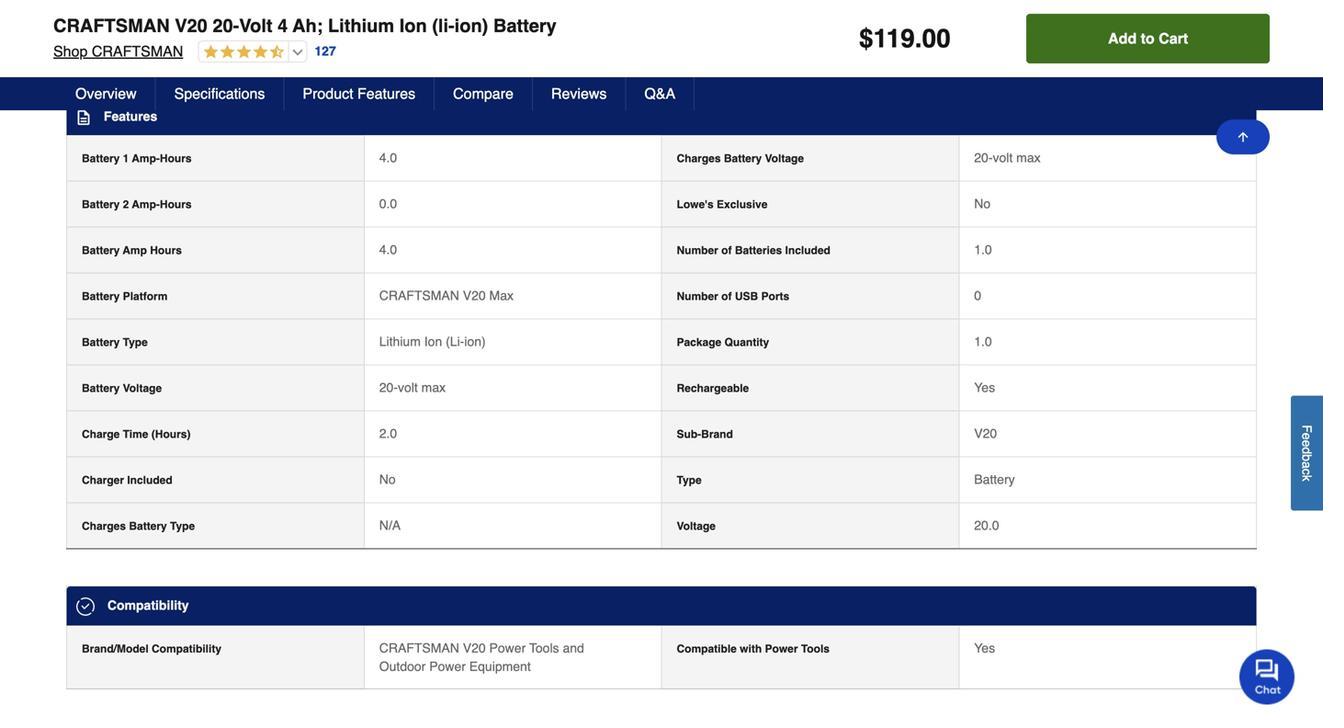 Task type: vqa. For each thing, say whether or not it's contained in the screenshot.
Stair
no



Task type: describe. For each thing, give the bounding box(es) containing it.
1 vertical spatial specifications
[[174, 85, 265, 102]]

0 horizontal spatial 20-volt max
[[379, 380, 446, 395]]

power for with
[[765, 642, 798, 655]]

00
[[922, 24, 951, 53]]

0 vertical spatial voltage
[[765, 152, 804, 165]]

battery 1 amp-hours
[[82, 152, 192, 165]]

4.0 for 1.0
[[379, 242, 397, 257]]

battery down charger included
[[129, 520, 167, 533]]

package
[[677, 336, 722, 349]]

sub-
[[677, 428, 701, 441]]

1 e from the top
[[1300, 433, 1315, 440]]

battery amp hours
[[82, 244, 182, 257]]

f
[[1300, 425, 1315, 433]]

0 horizontal spatial volt
[[398, 380, 418, 395]]

equipment
[[469, 659, 531, 674]]

craftsman v20 power tools and outdoor power equipment
[[379, 641, 584, 674]]

20.0
[[975, 518, 1000, 533]]

of for 0
[[722, 290, 732, 303]]

to
[[1141, 30, 1155, 47]]

exclusive
[[717, 198, 768, 211]]

charge
[[82, 428, 120, 441]]

time
[[123, 428, 148, 441]]

volt
[[239, 15, 273, 36]]

4
[[278, 15, 288, 36]]

battery for battery type
[[82, 336, 120, 349]]

battery up exclusive
[[724, 152, 762, 165]]

specifications button up q&a
[[48, 21, 1276, 79]]

(li-
[[446, 334, 464, 349]]

battery up compare button
[[493, 15, 557, 36]]

lowe's
[[677, 198, 714, 211]]

2 e from the top
[[1300, 440, 1315, 447]]

product features
[[303, 85, 416, 102]]

0 vertical spatial 20-
[[213, 15, 239, 36]]

arrow up image
[[1236, 130, 1251, 144]]

1
[[123, 152, 129, 165]]

0
[[975, 288, 982, 303]]

ports
[[762, 290, 790, 303]]

compare
[[453, 85, 514, 102]]

compatible with power tools
[[677, 642, 830, 655]]

119
[[874, 24, 915, 53]]

shop
[[53, 43, 88, 60]]

0 vertical spatial compatibility
[[107, 598, 189, 613]]

n/a
[[379, 518, 401, 533]]

0.0
[[379, 196, 397, 211]]

package quantity
[[677, 336, 770, 349]]

ah;
[[293, 15, 323, 36]]

0 horizontal spatial type
[[123, 336, 148, 349]]

usb
[[735, 290, 758, 303]]

battery type
[[82, 336, 148, 349]]

charges battery type
[[82, 520, 195, 533]]

1 horizontal spatial voltage
[[677, 520, 716, 533]]

number of usb ports
[[677, 290, 790, 303]]

2 vertical spatial hours
[[150, 244, 182, 257]]

number for craftsman v20 max
[[677, 290, 719, 303]]

reviews button
[[533, 77, 626, 110]]

charges battery voltage
[[677, 152, 804, 165]]

2.0
[[379, 426, 397, 441]]

127
[[315, 44, 336, 59]]

f e e d b a c k
[[1300, 425, 1315, 481]]

1 vertical spatial included
[[127, 474, 173, 487]]

hours for 4.0
[[160, 152, 192, 165]]

add
[[1109, 30, 1137, 47]]

battery for battery 1 amp-hours
[[82, 152, 120, 165]]

1.0 for 4.0
[[975, 242, 992, 257]]

0 horizontal spatial features
[[104, 109, 157, 124]]

craftsman v20 max
[[379, 288, 514, 303]]

craftsman for craftsman v20 20-volt 4 ah; lithium ion (li-ion) battery
[[53, 15, 170, 36]]

charger
[[82, 474, 124, 487]]

brand/model compatibility
[[82, 642, 222, 655]]

add to cart button
[[1027, 14, 1270, 63]]

0 horizontal spatial voltage
[[123, 382, 162, 395]]

number of batteries included
[[677, 244, 831, 257]]

2 horizontal spatial type
[[677, 474, 702, 487]]

rechargeable
[[677, 382, 749, 395]]

2
[[123, 198, 129, 211]]

1 vertical spatial ion
[[424, 334, 442, 349]]

craftsman up overview button
[[92, 43, 183, 60]]

q&a
[[645, 85, 676, 102]]

lowe's exclusive
[[677, 198, 768, 211]]

$ 119 . 00
[[859, 24, 951, 53]]

specifications button down 4.5 stars image
[[156, 77, 284, 110]]

charges for charges battery voltage
[[677, 152, 721, 165]]

compatible
[[677, 642, 737, 655]]

power for v20
[[489, 641, 526, 655]]

yes for 20-volt max
[[975, 380, 996, 395]]

battery for battery 2 amp-hours
[[82, 198, 120, 211]]

(li-
[[432, 15, 455, 36]]

1.0 for lithium ion (li-ion)
[[975, 334, 992, 349]]

1 horizontal spatial no
[[975, 196, 991, 211]]

0 vertical spatial lithium
[[328, 15, 394, 36]]

amp
[[123, 244, 147, 257]]

number for 4.0
[[677, 244, 719, 257]]

battery platform
[[82, 290, 168, 303]]

chat invite button image
[[1240, 648, 1296, 705]]

battery 2 amp-hours
[[82, 198, 192, 211]]



Task type: locate. For each thing, give the bounding box(es) containing it.
1 horizontal spatial type
[[170, 520, 195, 533]]

hours right 2
[[160, 198, 192, 211]]

2 horizontal spatial power
[[765, 642, 798, 655]]

1 vertical spatial hours
[[160, 198, 192, 211]]

battery for battery platform
[[82, 290, 120, 303]]

charges for charges battery type
[[82, 520, 126, 533]]

f e e d b a c k button
[[1291, 396, 1324, 511]]

v20 for craftsman v20 max
[[463, 288, 486, 303]]

1 horizontal spatial included
[[785, 244, 831, 257]]

0 vertical spatial charges
[[677, 152, 721, 165]]

0 vertical spatial amp-
[[132, 152, 160, 165]]

2 of from the top
[[722, 290, 732, 303]]

v20
[[175, 15, 208, 36], [463, 288, 486, 303], [975, 426, 997, 441], [463, 641, 486, 655]]

hours for 0.0
[[160, 198, 192, 211]]

craftsman for craftsman v20 power tools and outdoor power equipment
[[379, 641, 459, 655]]

1 vertical spatial 4.0
[[379, 242, 397, 257]]

2 yes from the top
[[975, 641, 996, 655]]

1 vertical spatial of
[[722, 290, 732, 303]]

20-
[[213, 15, 239, 36], [975, 150, 993, 165], [379, 380, 398, 395]]

0 vertical spatial 20-volt max
[[975, 150, 1041, 165]]

v20 for craftsman v20 20-volt 4 ah; lithium ion (li-ion) battery
[[175, 15, 208, 36]]

1 vertical spatial ion)
[[464, 334, 486, 349]]

0 horizontal spatial charges
[[82, 520, 126, 533]]

0 vertical spatial type
[[123, 336, 148, 349]]

1.0 up the 0
[[975, 242, 992, 257]]

power up equipment
[[489, 641, 526, 655]]

type down platform
[[123, 336, 148, 349]]

craftsman up outdoor
[[379, 641, 459, 655]]

charges up lowe's
[[677, 152, 721, 165]]

0 horizontal spatial power
[[429, 659, 466, 674]]

charges
[[677, 152, 721, 165], [82, 520, 126, 533]]

included
[[785, 244, 831, 257], [127, 474, 173, 487]]

0 horizontal spatial 20-
[[213, 15, 239, 36]]

2 4.0 from the top
[[379, 242, 397, 257]]

1 horizontal spatial features
[[358, 85, 416, 102]]

cart
[[1159, 30, 1189, 47]]

(hours)
[[151, 428, 191, 441]]

0 vertical spatial specifications
[[68, 37, 218, 62]]

compare button
[[435, 77, 533, 110]]

amp- for 0.0
[[132, 198, 160, 211]]

1.0
[[975, 242, 992, 257], [975, 334, 992, 349]]

features right product
[[358, 85, 416, 102]]

1 vertical spatial number
[[677, 290, 719, 303]]

ion
[[400, 15, 427, 36], [424, 334, 442, 349]]

compatibility up brand/model compatibility on the left bottom
[[107, 598, 189, 613]]

amp- right 1 in the top of the page
[[132, 152, 160, 165]]

1 vertical spatial max
[[422, 380, 446, 395]]

e
[[1300, 433, 1315, 440], [1300, 440, 1315, 447]]

1 vertical spatial no
[[379, 472, 396, 487]]

4.5 stars image
[[199, 44, 284, 61]]

0 vertical spatial features
[[358, 85, 416, 102]]

craftsman up the shop craftsman
[[53, 15, 170, 36]]

k
[[1300, 475, 1315, 481]]

2 horizontal spatial 20-
[[975, 150, 993, 165]]

amp-
[[132, 152, 160, 165], [132, 198, 160, 211]]

craftsman for craftsman v20 max
[[379, 288, 459, 303]]

power right outdoor
[[429, 659, 466, 674]]

outdoor
[[379, 659, 426, 674]]

overview
[[75, 85, 137, 102]]

2 number from the top
[[677, 290, 719, 303]]

charges down charger
[[82, 520, 126, 533]]

2 vertical spatial voltage
[[677, 520, 716, 533]]

0 vertical spatial ion
[[400, 15, 427, 36]]

a
[[1300, 461, 1315, 469]]

features down overview
[[104, 109, 157, 124]]

product features button
[[284, 77, 435, 110]]

tools for compatible with power tools
[[801, 642, 830, 655]]

1 4.0 from the top
[[379, 150, 397, 165]]

max
[[489, 288, 514, 303]]

1 vertical spatial 20-
[[975, 150, 993, 165]]

with
[[740, 642, 762, 655]]

tools
[[529, 641, 559, 655], [801, 642, 830, 655]]

$
[[859, 24, 874, 53]]

0 horizontal spatial included
[[127, 474, 173, 487]]

20-volt max
[[975, 150, 1041, 165], [379, 380, 446, 395]]

0 vertical spatial no
[[975, 196, 991, 211]]

2 horizontal spatial voltage
[[765, 152, 804, 165]]

v20 for craftsman v20 power tools and outdoor power equipment
[[463, 641, 486, 655]]

1 vertical spatial volt
[[398, 380, 418, 395]]

q&a button
[[626, 77, 695, 110]]

1 vertical spatial lithium
[[379, 334, 421, 349]]

0 vertical spatial included
[[785, 244, 831, 257]]

d
[[1300, 447, 1315, 454]]

0 horizontal spatial max
[[422, 380, 446, 395]]

1 horizontal spatial tools
[[801, 642, 830, 655]]

e up b
[[1300, 440, 1315, 447]]

of left "batteries"
[[722, 244, 732, 257]]

charger included
[[82, 474, 173, 487]]

0 horizontal spatial no
[[379, 472, 396, 487]]

1 number from the top
[[677, 244, 719, 257]]

tools for craftsman v20 power tools and outdoor power equipment
[[529, 641, 559, 655]]

battery left 2
[[82, 198, 120, 211]]

quantity
[[725, 336, 770, 349]]

craftsman inside craftsman v20 power tools and outdoor power equipment
[[379, 641, 459, 655]]

ion) up compare
[[455, 15, 488, 36]]

battery left 1 in the top of the page
[[82, 152, 120, 165]]

ion) down craftsman v20 max
[[464, 334, 486, 349]]

0 vertical spatial of
[[722, 244, 732, 257]]

included right charger
[[127, 474, 173, 487]]

specifications
[[68, 37, 218, 62], [174, 85, 265, 102]]

1 of from the top
[[722, 244, 732, 257]]

number down lowe's
[[677, 244, 719, 257]]

1 vertical spatial 1.0
[[975, 334, 992, 349]]

charge time (hours)
[[82, 428, 191, 441]]

notes image
[[76, 110, 91, 125]]

1 vertical spatial type
[[677, 474, 702, 487]]

0 vertical spatial 4.0
[[379, 150, 397, 165]]

4.0 down 0.0
[[379, 242, 397, 257]]

0 vertical spatial 1.0
[[975, 242, 992, 257]]

product
[[303, 85, 353, 102]]

2 vertical spatial type
[[170, 520, 195, 533]]

battery for battery voltage
[[82, 382, 120, 395]]

hours right 1 in the top of the page
[[160, 152, 192, 165]]

1 vertical spatial charges
[[82, 520, 126, 533]]

lithium left (li-
[[379, 334, 421, 349]]

4.0 for 20-volt max
[[379, 150, 397, 165]]

number
[[677, 244, 719, 257], [677, 290, 719, 303]]

2 amp- from the top
[[132, 198, 160, 211]]

1 amp- from the top
[[132, 152, 160, 165]]

compatibility right brand/model
[[152, 642, 222, 655]]

0 horizontal spatial tools
[[529, 641, 559, 655]]

type down the sub-
[[677, 474, 702, 487]]

battery up charge
[[82, 382, 120, 395]]

1 1.0 from the top
[[975, 242, 992, 257]]

1 vertical spatial amp-
[[132, 198, 160, 211]]

brand
[[701, 428, 733, 441]]

no
[[975, 196, 991, 211], [379, 472, 396, 487]]

specifications down 4.5 stars image
[[174, 85, 265, 102]]

.
[[915, 24, 922, 53]]

1 horizontal spatial 20-volt max
[[975, 150, 1041, 165]]

1 vertical spatial compatibility
[[152, 642, 222, 655]]

of left usb
[[722, 290, 732, 303]]

tools inside craftsman v20 power tools and outdoor power equipment
[[529, 641, 559, 655]]

1 vertical spatial features
[[104, 109, 157, 124]]

tools right with
[[801, 642, 830, 655]]

battery voltage
[[82, 382, 162, 395]]

1 vertical spatial voltage
[[123, 382, 162, 395]]

lithium ion (li-ion)
[[379, 334, 486, 349]]

overview button
[[57, 77, 156, 110]]

0 vertical spatial hours
[[160, 152, 192, 165]]

add to cart
[[1109, 30, 1189, 47]]

1 horizontal spatial volt
[[993, 150, 1013, 165]]

yes
[[975, 380, 996, 395], [975, 641, 996, 655]]

tools left 'and'
[[529, 641, 559, 655]]

2 vertical spatial 20-
[[379, 380, 398, 395]]

b
[[1300, 454, 1315, 461]]

0 vertical spatial yes
[[975, 380, 996, 395]]

1 vertical spatial 20-volt max
[[379, 380, 446, 395]]

craftsman v20 20-volt 4 ah; lithium ion (li-ion) battery
[[53, 15, 557, 36]]

0 vertical spatial number
[[677, 244, 719, 257]]

volt
[[993, 150, 1013, 165], [398, 380, 418, 395]]

v20 inside craftsman v20 power tools and outdoor power equipment
[[463, 641, 486, 655]]

craftsman
[[53, 15, 170, 36], [92, 43, 183, 60], [379, 288, 459, 303], [379, 641, 459, 655]]

0 vertical spatial max
[[1017, 150, 1041, 165]]

of for 1.0
[[722, 244, 732, 257]]

e up "d"
[[1300, 433, 1315, 440]]

platform
[[123, 290, 168, 303]]

hours right amp
[[150, 244, 182, 257]]

c
[[1300, 469, 1315, 475]]

amp- for 4.0
[[132, 152, 160, 165]]

1 yes from the top
[[975, 380, 996, 395]]

yes for craftsman v20 power tools and outdoor power equipment
[[975, 641, 996, 655]]

battery
[[493, 15, 557, 36], [82, 152, 120, 165], [724, 152, 762, 165], [82, 198, 120, 211], [82, 244, 120, 257], [82, 290, 120, 303], [82, 336, 120, 349], [82, 382, 120, 395], [975, 472, 1015, 487], [129, 520, 167, 533]]

number up package
[[677, 290, 719, 303]]

1 vertical spatial yes
[[975, 641, 996, 655]]

battery up battery voltage
[[82, 336, 120, 349]]

included right "batteries"
[[785, 244, 831, 257]]

type down charger included
[[170, 520, 195, 533]]

battery up 20.0
[[975, 472, 1015, 487]]

compatibility
[[107, 598, 189, 613], [152, 642, 222, 655]]

power
[[489, 641, 526, 655], [765, 642, 798, 655], [429, 659, 466, 674]]

1 horizontal spatial max
[[1017, 150, 1041, 165]]

power right with
[[765, 642, 798, 655]]

1.0 down the 0
[[975, 334, 992, 349]]

amp- right 2
[[132, 198, 160, 211]]

lithium up 127
[[328, 15, 394, 36]]

1 horizontal spatial 20-
[[379, 380, 398, 395]]

battery for battery
[[975, 472, 1015, 487]]

reviews
[[551, 85, 607, 102]]

1 horizontal spatial charges
[[677, 152, 721, 165]]

0 vertical spatial ion)
[[455, 15, 488, 36]]

sub-brand
[[677, 428, 733, 441]]

2 1.0 from the top
[[975, 334, 992, 349]]

shop craftsman
[[53, 43, 183, 60]]

and
[[563, 641, 584, 655]]

of
[[722, 244, 732, 257], [722, 290, 732, 303]]

brand/model
[[82, 642, 149, 655]]

4.0 up 0.0
[[379, 150, 397, 165]]

battery for battery amp hours
[[82, 244, 120, 257]]

battery left platform
[[82, 290, 120, 303]]

lithium
[[328, 15, 394, 36], [379, 334, 421, 349]]

features
[[358, 85, 416, 102], [104, 109, 157, 124]]

battery left amp
[[82, 244, 120, 257]]

batteries
[[735, 244, 782, 257]]

craftsman up lithium ion (li-ion)
[[379, 288, 459, 303]]

0 vertical spatial volt
[[993, 150, 1013, 165]]

specifications up overview button
[[68, 37, 218, 62]]

features inside "button"
[[358, 85, 416, 102]]

1 horizontal spatial power
[[489, 641, 526, 655]]

ion)
[[455, 15, 488, 36], [464, 334, 486, 349]]

4.0
[[379, 150, 397, 165], [379, 242, 397, 257]]



